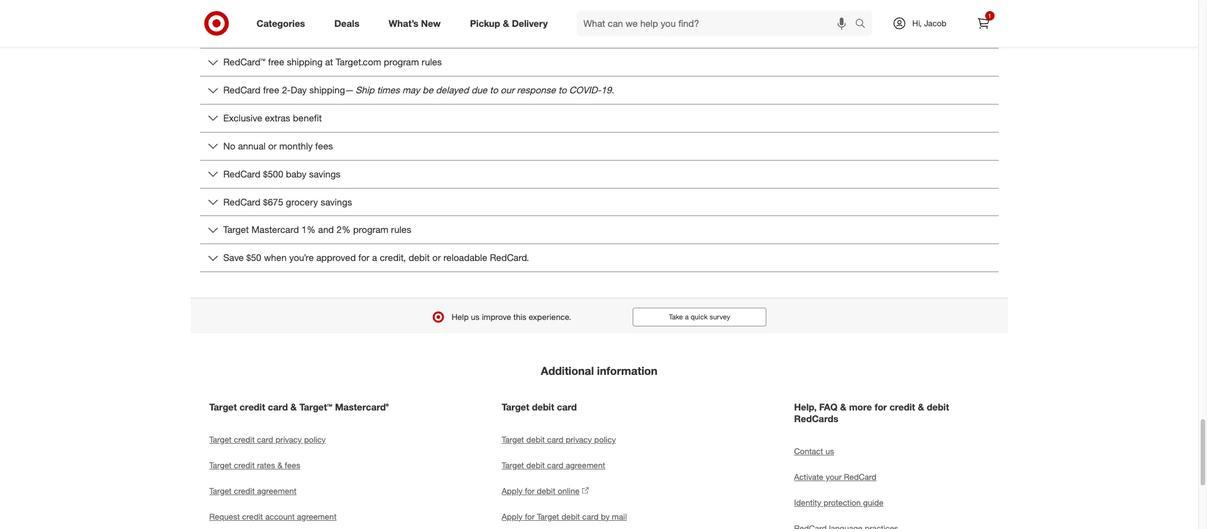 Task type: vqa. For each thing, say whether or not it's contained in the screenshot.
free
yes



Task type: locate. For each thing, give the bounding box(es) containing it.
card for target credit card & target™ mastercard®
[[268, 401, 288, 413]]

1 horizontal spatial rules
[[422, 56, 442, 68]]

reloadable
[[444, 252, 488, 264]]

policy up target debit card agreement link
[[595, 434, 616, 444]]

times
[[377, 84, 400, 96]]

what's new link
[[379, 11, 456, 36]]

0 horizontal spatial or
[[268, 140, 277, 152]]

or inside 'dropdown button'
[[268, 140, 277, 152]]

0 vertical spatial us
[[471, 312, 480, 322]]

savings up '2%'
[[321, 196, 352, 208]]

improve
[[482, 312, 511, 322]]

redcard left $675
[[223, 196, 261, 208]]

target for target debit card
[[502, 401, 530, 413]]

credit down the target credit agreement
[[242, 511, 263, 521]]

rules inside dropdown button
[[391, 224, 412, 236]]

agreement down target debit card privacy policy link
[[566, 460, 606, 470]]

0 vertical spatial savings
[[309, 168, 341, 180]]

1 vertical spatial savings
[[321, 196, 352, 208]]

redcard inside dropdown button
[[223, 196, 261, 208]]

faq
[[820, 401, 838, 413]]

redcard up exclusive
[[223, 84, 261, 96]]

activate your redcard link
[[795, 464, 990, 490]]

card down target debit card privacy policy
[[547, 460, 564, 470]]

1 horizontal spatial or
[[433, 252, 441, 264]]

jacob
[[925, 18, 947, 28]]

for right more
[[875, 401, 887, 413]]

1 vertical spatial or
[[433, 252, 441, 264]]

0 horizontal spatial us
[[471, 312, 480, 322]]

what's new
[[389, 17, 441, 29]]

a inside dropdown button
[[372, 252, 377, 264]]

apply
[[502, 486, 523, 496], [502, 511, 523, 521]]

1 privacy from the left
[[276, 434, 302, 444]]

policy up target credit rates & fees link
[[304, 434, 326, 444]]

0 horizontal spatial policy
[[304, 434, 326, 444]]

target debit card
[[502, 401, 577, 413]]

1 vertical spatial free
[[263, 84, 279, 96]]

1 horizontal spatial policy
[[595, 434, 616, 444]]

apply for target debit card by mail
[[502, 511, 627, 521]]

credit up target credit rates & fees
[[234, 434, 255, 444]]

activate
[[795, 472, 824, 482]]

target up target credit card privacy policy
[[209, 401, 237, 413]]

savings inside dropdown button
[[309, 168, 341, 180]]

may
[[403, 84, 420, 96]]

for right approved
[[359, 252, 370, 264]]

shipping
[[287, 56, 323, 68], [310, 84, 345, 96]]

target down apply for debit online on the bottom left
[[537, 511, 560, 521]]

agreement inside the target credit agreement link
[[257, 486, 297, 496]]

exclusive extras benefit
[[223, 112, 322, 124]]

benefit
[[293, 112, 322, 124]]

program inside "dropdown button"
[[384, 56, 419, 68]]

target up save
[[223, 224, 249, 236]]

card up target debit card privacy policy
[[557, 401, 577, 413]]

savings
[[309, 168, 341, 180], [321, 196, 352, 208]]

target up apply for debit online on the bottom left
[[502, 460, 524, 470]]

1 vertical spatial us
[[826, 446, 835, 456]]

target up target debit card privacy policy
[[502, 401, 530, 413]]

target for target mastercard 1% and 2% program rules
[[223, 224, 249, 236]]

credit inside help, faq & more for credit & debit redcards
[[890, 401, 916, 413]]

mastercard
[[252, 224, 299, 236]]

policy
[[304, 434, 326, 444], [595, 434, 616, 444]]

1 horizontal spatial us
[[826, 446, 835, 456]]

policy for credit
[[304, 434, 326, 444]]

us right help
[[471, 312, 480, 322]]

—
[[345, 84, 353, 96]]

0 vertical spatial rules
[[422, 56, 442, 68]]

1 vertical spatial apply
[[502, 511, 523, 521]]

privacy for credit
[[276, 434, 302, 444]]

to left our
[[490, 84, 498, 96]]

categories
[[257, 17, 305, 29]]

agreement inside target debit card agreement link
[[566, 460, 606, 470]]

target for target credit rates & fees
[[209, 460, 232, 470]]

no annual or monthly fees
[[223, 140, 333, 152]]

0 vertical spatial fees
[[315, 140, 333, 152]]

target credit agreement link
[[209, 478, 404, 504]]

for
[[359, 252, 370, 264], [875, 401, 887, 413], [525, 486, 535, 496], [525, 511, 535, 521]]

0 vertical spatial a
[[372, 252, 377, 264]]

0 vertical spatial free
[[268, 56, 284, 68]]

you're
[[289, 252, 314, 264]]

card for target debit card agreement
[[547, 460, 564, 470]]

free left 2-
[[263, 84, 279, 96]]

contact us link
[[795, 439, 990, 464]]

target mastercard 1% and 2% program rules
[[223, 224, 412, 236]]

0 vertical spatial apply
[[502, 486, 523, 496]]

1 vertical spatial rules
[[391, 224, 412, 236]]

free up 2-
[[268, 56, 284, 68]]

redcard™ free shipping at target.com program rules
[[223, 56, 442, 68]]

rules inside "dropdown button"
[[422, 56, 442, 68]]

shipping down at
[[310, 84, 345, 96]]

redcard down annual on the left top of the page
[[223, 168, 261, 180]]

1
[[989, 12, 992, 19]]

or
[[268, 140, 277, 152], [433, 252, 441, 264]]

What can we help you find? suggestions appear below search field
[[577, 11, 859, 36]]

1 horizontal spatial to
[[559, 84, 567, 96]]

delivery
[[512, 17, 548, 29]]

program up may
[[384, 56, 419, 68]]

target debit card privacy policy link
[[502, 427, 697, 453]]

credit for target credit rates & fees
[[234, 460, 255, 470]]

1 policy from the left
[[304, 434, 326, 444]]

free inside redcard™ free shipping at target.com program rules "dropdown button"
[[268, 56, 284, 68]]

target up target credit rates & fees
[[209, 434, 232, 444]]

fees
[[315, 140, 333, 152], [285, 460, 300, 470]]

credit for target credit agreement
[[234, 486, 255, 496]]

activate your redcard
[[795, 472, 877, 482]]

ship
[[356, 84, 375, 96]]

or left reloadable
[[433, 252, 441, 264]]

agreement
[[566, 460, 606, 470], [257, 486, 297, 496], [297, 511, 337, 521]]

quick
[[691, 313, 708, 321]]

apply for debit online link
[[502, 478, 697, 504]]

apply for debit online
[[502, 486, 580, 496]]

target™
[[300, 401, 333, 413]]

$50
[[246, 252, 261, 264]]

privacy up target debit card agreement link
[[566, 434, 592, 444]]

credit up target credit card privacy policy
[[240, 401, 265, 413]]

credit right more
[[890, 401, 916, 413]]

0 horizontal spatial a
[[372, 252, 377, 264]]

target inside dropdown button
[[223, 224, 249, 236]]

0 vertical spatial agreement
[[566, 460, 606, 470]]

target credit rates & fees
[[209, 460, 300, 470]]

agreement inside request credit account agreement link
[[297, 511, 337, 521]]

target credit card privacy policy link
[[209, 427, 404, 453]]

our
[[501, 84, 515, 96]]

fees inside 'dropdown button'
[[315, 140, 333, 152]]

agreement down the target credit agreement link
[[297, 511, 337, 521]]

survey
[[710, 313, 731, 321]]

exclusive
[[223, 112, 262, 124]]

2 privacy from the left
[[566, 434, 592, 444]]

target up the target credit agreement
[[209, 460, 232, 470]]

contact
[[795, 446, 824, 456]]

help,
[[795, 401, 817, 413]]

0 vertical spatial or
[[268, 140, 277, 152]]

target for target credit agreement
[[209, 486, 232, 496]]

0 vertical spatial program
[[384, 56, 419, 68]]

redcard $500 baby savings
[[223, 168, 341, 180]]

take a quick survey button
[[633, 308, 767, 327]]

0 horizontal spatial fees
[[285, 460, 300, 470]]

privacy inside target credit card privacy policy link
[[276, 434, 302, 444]]

deals link
[[325, 11, 374, 36]]

target for target credit card & target™ mastercard®
[[209, 401, 237, 413]]

& up 'contact us' link
[[918, 401, 925, 413]]

target down target debit card
[[502, 434, 524, 444]]

agreement up account
[[257, 486, 297, 496]]

1 horizontal spatial a
[[685, 313, 689, 321]]

1 vertical spatial agreement
[[257, 486, 297, 496]]

or right annual on the left top of the page
[[268, 140, 277, 152]]

credit left rates
[[234, 460, 255, 470]]

redcard inside dropdown button
[[223, 168, 261, 180]]

savings right baby
[[309, 168, 341, 180]]

savings inside dropdown button
[[321, 196, 352, 208]]

2 policy from the left
[[595, 434, 616, 444]]

apply down the target debit card agreement at the bottom of the page
[[502, 486, 523, 496]]

target mastercard 1% and 2% program rules button
[[200, 216, 999, 244]]

apply down apply for debit online on the bottom left
[[502, 511, 523, 521]]

redcard.
[[490, 252, 529, 264]]

privacy inside target debit card privacy policy link
[[566, 434, 592, 444]]

program inside dropdown button
[[353, 224, 389, 236]]

to left covid-
[[559, 84, 567, 96]]

1 to from the left
[[490, 84, 498, 96]]

0 vertical spatial shipping
[[287, 56, 323, 68]]

free
[[268, 56, 284, 68], [263, 84, 279, 96]]

0 horizontal spatial rules
[[391, 224, 412, 236]]

request
[[209, 511, 240, 521]]

us for help
[[471, 312, 480, 322]]

free for redcard
[[263, 84, 279, 96]]

card
[[268, 401, 288, 413], [557, 401, 577, 413], [257, 434, 273, 444], [547, 434, 564, 444], [547, 460, 564, 470], [583, 511, 599, 521]]

rules up be
[[422, 56, 442, 68]]

rules
[[422, 56, 442, 68], [391, 224, 412, 236]]

2 to from the left
[[559, 84, 567, 96]]

1 horizontal spatial privacy
[[566, 434, 592, 444]]

a right 'take'
[[685, 313, 689, 321]]

privacy up target credit rates & fees link
[[276, 434, 302, 444]]

us right contact
[[826, 446, 835, 456]]

help us improve this experience.
[[452, 312, 572, 322]]

target up request
[[209, 486, 232, 496]]

$500
[[263, 168, 283, 180]]

card up rates
[[257, 434, 273, 444]]

a left credit,
[[372, 252, 377, 264]]

1 vertical spatial program
[[353, 224, 389, 236]]

2 apply from the top
[[502, 511, 523, 521]]

1 horizontal spatial fees
[[315, 140, 333, 152]]

savings for redcard $675 grocery savings
[[321, 196, 352, 208]]

card up the target debit card agreement at the bottom of the page
[[547, 434, 564, 444]]

redcard for redcard $500 baby savings
[[223, 168, 261, 180]]

rules for target mastercard 1% and 2% program rules
[[391, 224, 412, 236]]

hi,
[[913, 18, 922, 28]]

program right '2%'
[[353, 224, 389, 236]]

0 horizontal spatial privacy
[[276, 434, 302, 444]]

fees for target credit rates & fees
[[285, 460, 300, 470]]

redcard free 2-day shipping — ship times may be delayed due to our response to covid-19.
[[223, 84, 614, 96]]

target for target debit card agreement
[[502, 460, 524, 470]]

1 apply from the top
[[502, 486, 523, 496]]

what's
[[389, 17, 419, 29]]

fees right rates
[[285, 460, 300, 470]]

save $50 when you're approved for a credit, debit or reloadable redcard. button
[[200, 244, 999, 272]]

1 vertical spatial fees
[[285, 460, 300, 470]]

rules up credit,
[[391, 224, 412, 236]]

shipping left at
[[287, 56, 323, 68]]

new
[[421, 17, 441, 29]]

2 vertical spatial agreement
[[297, 511, 337, 521]]

credit
[[240, 401, 265, 413], [890, 401, 916, 413], [234, 434, 255, 444], [234, 460, 255, 470], [234, 486, 255, 496], [242, 511, 263, 521]]

redcard™ free shipping at target.com program rules button
[[200, 49, 999, 76]]

privacy
[[276, 434, 302, 444], [566, 434, 592, 444]]

at
[[325, 56, 333, 68]]

credit down target credit rates & fees
[[234, 486, 255, 496]]

1 vertical spatial a
[[685, 313, 689, 321]]

us for contact
[[826, 446, 835, 456]]

0 horizontal spatial to
[[490, 84, 498, 96]]

card up target credit card privacy policy
[[268, 401, 288, 413]]

when
[[264, 252, 287, 264]]

fees right monthly
[[315, 140, 333, 152]]

policy for debit
[[595, 434, 616, 444]]



Task type: describe. For each thing, give the bounding box(es) containing it.
request credit account agreement link
[[209, 504, 404, 529]]

target credit agreement
[[209, 486, 297, 496]]

mastercard®
[[335, 401, 389, 413]]

1 vertical spatial shipping
[[310, 84, 345, 96]]

target debit card agreement
[[502, 460, 606, 470]]

target for target credit card privacy policy
[[209, 434, 232, 444]]

privacy for debit
[[566, 434, 592, 444]]

no annual or monthly fees button
[[200, 132, 999, 160]]

be
[[423, 84, 433, 96]]

rates
[[257, 460, 275, 470]]

day
[[291, 84, 307, 96]]

pickup & delivery link
[[460, 11, 563, 36]]

& right pickup
[[503, 17, 510, 29]]

account
[[265, 511, 295, 521]]

save $50 when you're approved for a credit, debit or reloadable redcard.
[[223, 252, 529, 264]]

deals
[[334, 17, 360, 29]]

take
[[669, 313, 683, 321]]

for down apply for debit online on the bottom left
[[525, 511, 535, 521]]

pickup
[[470, 17, 501, 29]]

identity
[[795, 497, 822, 507]]

pickup & delivery
[[470, 17, 548, 29]]

or inside dropdown button
[[433, 252, 441, 264]]

credit,
[[380, 252, 406, 264]]

covid-
[[569, 84, 601, 96]]

due
[[472, 84, 487, 96]]

apply for apply for debit online
[[502, 486, 523, 496]]

for inside help, faq & more for credit & debit redcards
[[875, 401, 887, 413]]

for inside dropdown button
[[359, 252, 370, 264]]

1 link
[[971, 11, 997, 36]]

search button
[[850, 11, 878, 39]]

help
[[452, 312, 469, 322]]

19.
[[601, 84, 614, 96]]

help, faq & more for credit & debit redcards
[[795, 401, 950, 424]]

agreement for account
[[297, 511, 337, 521]]

target credit rates & fees link
[[209, 453, 404, 478]]

extras
[[265, 112, 290, 124]]

delayed
[[436, 84, 469, 96]]

target credit card & target™ mastercard®
[[209, 401, 389, 413]]

target for target debit card privacy policy
[[502, 434, 524, 444]]

apply for apply for target debit card by mail
[[502, 511, 523, 521]]

response
[[517, 84, 556, 96]]

redcard for redcard free 2-day shipping — ship times may be delayed due to our response to covid-19.
[[223, 84, 261, 96]]

categories link
[[247, 11, 320, 36]]

this
[[514, 312, 527, 322]]

card for target debit card privacy policy
[[547, 434, 564, 444]]

more
[[850, 401, 873, 413]]

save
[[223, 252, 244, 264]]

exclusive extras benefit button
[[200, 105, 999, 132]]

search
[[850, 18, 878, 30]]

online
[[558, 486, 580, 496]]

free for redcard™
[[268, 56, 284, 68]]

redcard™
[[223, 56, 266, 68]]

redcard for redcard $675 grocery savings
[[223, 196, 261, 208]]

and
[[318, 224, 334, 236]]

agreement for card
[[566, 460, 606, 470]]

identity protection guide
[[795, 497, 884, 507]]

redcard right your
[[844, 472, 877, 482]]

take a quick survey
[[669, 313, 731, 321]]

card left "by"
[[583, 511, 599, 521]]

annual
[[238, 140, 266, 152]]

guide
[[864, 497, 884, 507]]

contact us
[[795, 446, 835, 456]]

request credit account agreement
[[209, 511, 337, 521]]

rules for redcard™ free shipping at target.com program rules
[[422, 56, 442, 68]]

additional
[[541, 364, 594, 377]]

redcard $675 grocery savings
[[223, 196, 352, 208]]

program for target.com
[[384, 56, 419, 68]]

your
[[826, 472, 842, 482]]

1%
[[302, 224, 316, 236]]

experience.
[[529, 312, 572, 322]]

& left target™
[[291, 401, 297, 413]]

target debit card privacy policy
[[502, 434, 616, 444]]

credit for request credit account agreement
[[242, 511, 263, 521]]

shipping inside "dropdown button"
[[287, 56, 323, 68]]

savings for redcard $500 baby savings
[[309, 168, 341, 180]]

target debit card agreement link
[[502, 453, 697, 478]]

protection
[[824, 497, 861, 507]]

redcards
[[795, 413, 839, 424]]

card for target debit card
[[557, 401, 577, 413]]

debit inside dropdown button
[[409, 252, 430, 264]]

for down the target debit card agreement at the bottom of the page
[[525, 486, 535, 496]]

credit for target credit card & target™ mastercard®
[[240, 401, 265, 413]]

debit inside help, faq & more for credit & debit redcards
[[927, 401, 950, 413]]

& right rates
[[278, 460, 283, 470]]

card for target credit card privacy policy
[[257, 434, 273, 444]]

$675
[[263, 196, 283, 208]]

additional information
[[541, 364, 658, 377]]

approved
[[316, 252, 356, 264]]

credit for target credit card privacy policy
[[234, 434, 255, 444]]

mail
[[612, 511, 627, 521]]

fees for no annual or monthly fees
[[315, 140, 333, 152]]

apply for target debit card by mail link
[[502, 504, 697, 529]]

2-
[[282, 84, 291, 96]]

program for 2%
[[353, 224, 389, 236]]

& right faq
[[841, 401, 847, 413]]

identity protection guide link
[[795, 490, 990, 516]]

baby
[[286, 168, 307, 180]]

redcard $675 grocery savings button
[[200, 188, 999, 216]]

2%
[[337, 224, 351, 236]]

target.com
[[336, 56, 381, 68]]

a inside button
[[685, 313, 689, 321]]



